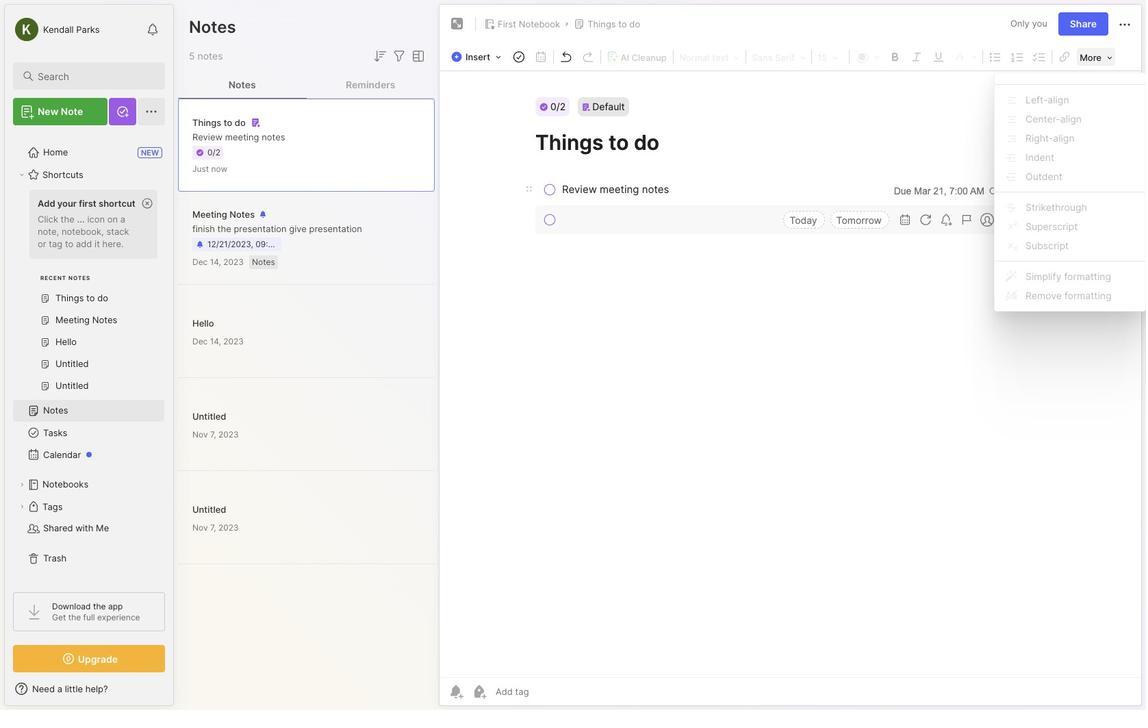 Task type: locate. For each thing, give the bounding box(es) containing it.
subscript link
[[995, 236, 1146, 255]]

1 vertical spatial 14,
[[210, 336, 221, 346]]

formatting down simplify formatting link on the right of the page
[[1065, 290, 1112, 301]]

2 formatting from the top
[[1065, 290, 1112, 301]]

click
[[38, 214, 58, 225]]

the for click
[[61, 214, 74, 225]]

undo image
[[557, 47, 576, 66]]

0 vertical spatial untitled
[[192, 411, 226, 422]]

meeting notes
[[192, 209, 255, 220]]

tab list
[[178, 71, 435, 99]]

1 presentation from the left
[[234, 223, 287, 234]]

More actions field
[[1117, 15, 1134, 33]]

formatting up remove formatting link
[[1065, 271, 1112, 282]]

formatting for remove formatting
[[1065, 290, 1112, 301]]

full
[[83, 612, 95, 623]]

shared with me link
[[13, 518, 164, 540]]

1 vertical spatial align
[[1061, 113, 1082, 125]]

tree containing home
[[5, 134, 173, 580]]

font size image
[[814, 48, 848, 66]]

Font family field
[[748, 48, 810, 66]]

nov 7, 2023
[[192, 429, 239, 439], [192, 522, 239, 533]]

things right 'notebook' on the left top
[[588, 18, 616, 29]]

font family image
[[748, 48, 810, 66]]

remove formatting
[[1026, 290, 1112, 301]]

outdent link
[[995, 167, 1146, 186]]

1 dec 14, 2023 from the top
[[192, 257, 244, 267]]

0 horizontal spatial things to do
[[192, 117, 246, 128]]

0 vertical spatial do
[[630, 18, 641, 29]]

group containing add your first shortcut
[[13, 186, 164, 406]]

1 vertical spatial to
[[224, 117, 232, 128]]

the left ...
[[61, 214, 74, 225]]

just
[[192, 164, 209, 174]]

0 vertical spatial formatting
[[1065, 271, 1112, 282]]

click to collapse image
[[173, 685, 183, 701]]

2023
[[223, 257, 244, 267], [223, 336, 244, 346], [219, 429, 239, 439], [219, 522, 239, 533]]

Highlight field
[[950, 47, 982, 65]]

to
[[619, 18, 627, 29], [224, 117, 232, 128], [65, 238, 73, 249]]

shared with me
[[43, 523, 109, 534]]

2 horizontal spatial to
[[619, 18, 627, 29]]

formatting
[[1065, 271, 1112, 282], [1065, 290, 1112, 301]]

more actions image
[[1117, 16, 1134, 33]]

notes button
[[178, 71, 307, 99]]

1 vertical spatial dec
[[192, 336, 208, 346]]

a right on
[[120, 214, 125, 225]]

5 notes
[[189, 50, 223, 62]]

1 horizontal spatial things to do
[[588, 18, 641, 29]]

14, down hello
[[210, 336, 221, 346]]

2 7, from the top
[[210, 522, 216, 533]]

1 horizontal spatial a
[[120, 214, 125, 225]]

dec 14, 2023 down 12/21/2023,
[[192, 257, 244, 267]]

note,
[[38, 226, 59, 237]]

reminders
[[346, 78, 396, 90]]

a left the little
[[57, 684, 62, 695]]

the for download
[[93, 601, 106, 612]]

stack
[[106, 226, 129, 237]]

2 vertical spatial to
[[65, 238, 73, 249]]

do
[[630, 18, 641, 29], [235, 117, 246, 128]]

5
[[189, 50, 195, 62]]

1 horizontal spatial do
[[630, 18, 641, 29]]

dec down finish
[[192, 257, 208, 267]]

remove formatting link
[[995, 286, 1146, 305]]

tag
[[49, 238, 62, 249]]

things
[[588, 18, 616, 29], [192, 117, 221, 128]]

notes up meeting
[[229, 78, 256, 90]]

0 vertical spatial dec
[[192, 257, 208, 267]]

1 nov 7, 2023 from the top
[[192, 429, 239, 439]]

0 vertical spatial a
[[120, 214, 125, 225]]

left-align
[[1026, 94, 1070, 105]]

expand tags image
[[18, 503, 26, 511]]

0 vertical spatial 7,
[[210, 429, 216, 439]]

WHAT'S NEW field
[[5, 678, 173, 700]]

more
[[1080, 52, 1102, 63]]

it
[[95, 238, 100, 249]]

2 nov 7, 2023 from the top
[[192, 522, 239, 533]]

1 7, from the top
[[210, 429, 216, 439]]

1 formatting from the top
[[1065, 271, 1112, 282]]

notes
[[198, 50, 223, 62], [262, 131, 285, 142]]

1 vertical spatial nov 7, 2023
[[192, 522, 239, 533]]

note
[[61, 105, 83, 117]]

right-
[[1026, 132, 1054, 144]]

dec down hello
[[192, 336, 208, 346]]

group
[[13, 186, 164, 406]]

2 vertical spatial align
[[1054, 132, 1075, 144]]

nov
[[192, 429, 208, 439], [192, 522, 208, 533]]

presentation
[[234, 223, 287, 234], [309, 223, 362, 234]]

the up full on the left
[[93, 601, 106, 612]]

Add filters field
[[391, 48, 408, 64]]

calendar button
[[13, 444, 164, 466]]

0 vertical spatial align
[[1048, 94, 1070, 105]]

expand notebooks image
[[18, 481, 26, 489]]

0 vertical spatial things
[[588, 18, 616, 29]]

share button
[[1059, 12, 1109, 36]]

kendall
[[43, 24, 74, 35]]

task image
[[510, 47, 529, 66]]

0 vertical spatial 14,
[[210, 257, 221, 267]]

align down center-align link
[[1054, 132, 1075, 144]]

align for left-
[[1048, 94, 1070, 105]]

1 horizontal spatial things
[[588, 18, 616, 29]]

you
[[1033, 18, 1048, 29]]

tasks button
[[13, 422, 164, 444]]

things to do
[[588, 18, 641, 29], [192, 117, 246, 128]]

dec
[[192, 257, 208, 267], [192, 336, 208, 346]]

shortcuts button
[[13, 164, 164, 186]]

2 untitled from the top
[[192, 504, 226, 515]]

0 horizontal spatial a
[[57, 684, 62, 695]]

add
[[76, 238, 92, 249]]

trash
[[43, 553, 67, 564]]

upgrade
[[78, 653, 118, 665]]

1 vertical spatial dec 14, 2023
[[192, 336, 244, 346]]

0 horizontal spatial to
[[65, 238, 73, 249]]

0 vertical spatial dec 14, 2023
[[192, 257, 244, 267]]

0 vertical spatial nov 7, 2023
[[192, 429, 239, 439]]

experience
[[97, 612, 140, 623]]

notes
[[189, 17, 236, 37], [229, 78, 256, 90], [230, 209, 255, 220], [252, 257, 275, 267], [69, 275, 91, 282], [43, 405, 68, 416]]

14,
[[210, 257, 221, 267], [210, 336, 221, 346]]

home
[[43, 147, 68, 158]]

0 vertical spatial notes
[[198, 50, 223, 62]]

a
[[120, 214, 125, 225], [57, 684, 62, 695]]

heading level image
[[675, 48, 745, 66]]

notes up 5 notes
[[189, 17, 236, 37]]

align down left-align link
[[1061, 113, 1082, 125]]

notes right 5
[[198, 50, 223, 62]]

1 vertical spatial formatting
[[1065, 290, 1112, 301]]

2 14, from the top
[[210, 336, 221, 346]]

align up the center-align
[[1048, 94, 1070, 105]]

1 vertical spatial things to do
[[192, 117, 246, 128]]

tab list containing notes
[[178, 71, 435, 99]]

presentation up 09:00
[[234, 223, 287, 234]]

1 vertical spatial 7,
[[210, 522, 216, 533]]

14, down 12/21/2023,
[[210, 257, 221, 267]]

0 vertical spatial to
[[619, 18, 627, 29]]

presentation right give
[[309, 223, 362, 234]]

1 vertical spatial a
[[57, 684, 62, 695]]

2 dec from the top
[[192, 336, 208, 346]]

0 horizontal spatial things
[[192, 117, 221, 128]]

the inside 'tree'
[[61, 214, 74, 225]]

0 vertical spatial nov
[[192, 429, 208, 439]]

2 dec 14, 2023 from the top
[[192, 336, 244, 346]]

new
[[141, 148, 159, 158]]

1 vertical spatial untitled
[[192, 504, 226, 515]]

recent
[[40, 275, 67, 282]]

tree
[[5, 134, 173, 580]]

notes right meeting
[[262, 131, 285, 142]]

7,
[[210, 429, 216, 439], [210, 522, 216, 533]]

notes up 12/21/2023, 09:00 am on the top left of the page
[[230, 209, 255, 220]]

new note
[[38, 105, 83, 117]]

the down meeting notes at top left
[[218, 223, 231, 234]]

only
[[1011, 18, 1030, 29]]

Insert field
[[448, 47, 508, 66]]

1 horizontal spatial to
[[224, 117, 232, 128]]

things up review
[[192, 117, 221, 128]]

notes inside button
[[229, 78, 256, 90]]

finish
[[192, 223, 215, 234]]

0 horizontal spatial notes
[[198, 50, 223, 62]]

1 vertical spatial do
[[235, 117, 246, 128]]

1 14, from the top
[[210, 257, 221, 267]]

1 vertical spatial nov
[[192, 522, 208, 533]]

1 horizontal spatial presentation
[[309, 223, 362, 234]]

download the app get the full experience
[[52, 601, 140, 623]]

me
[[96, 523, 109, 534]]

simplify formatting
[[1026, 271, 1112, 282]]

notebook,
[[62, 226, 104, 237]]

just now
[[192, 164, 228, 174]]

review meeting notes
[[192, 131, 285, 142]]

0 vertical spatial things to do
[[588, 18, 641, 29]]

0 horizontal spatial presentation
[[234, 223, 287, 234]]

1 horizontal spatial notes
[[262, 131, 285, 142]]

remove
[[1026, 290, 1062, 301]]

dec 14, 2023
[[192, 257, 244, 267], [192, 336, 244, 346]]

1 vertical spatial notes
[[262, 131, 285, 142]]

the down download
[[68, 612, 81, 623]]

None search field
[[38, 68, 153, 84]]

dec 14, 2023 down hello
[[192, 336, 244, 346]]

first notebook
[[498, 18, 560, 29]]



Task type: vqa. For each thing, say whether or not it's contained in the screenshot.
Note Window - Loading element
no



Task type: describe. For each thing, give the bounding box(es) containing it.
icon on a note, notebook, stack or tag to add it here.
[[38, 214, 129, 249]]

View options field
[[408, 48, 427, 64]]

Font color field
[[852, 47, 884, 65]]

download
[[52, 601, 91, 612]]

do inside button
[[630, 18, 641, 29]]

add filters image
[[391, 48, 408, 64]]

first notebook button
[[482, 14, 563, 34]]

help?
[[85, 684, 108, 695]]

outdent
[[1026, 171, 1063, 182]]

things inside button
[[588, 18, 616, 29]]

dropdown list menu
[[995, 79, 1146, 305]]

09:00
[[256, 239, 279, 249]]

1 untitled from the top
[[192, 411, 226, 422]]

1 nov from the top
[[192, 429, 208, 439]]

Font size field
[[814, 48, 848, 66]]

left-align link
[[995, 90, 1146, 110]]

0 horizontal spatial do
[[235, 117, 246, 128]]

add your first shortcut
[[38, 198, 135, 209]]

More field
[[1076, 48, 1117, 67]]

your
[[57, 198, 77, 209]]

insert
[[466, 51, 491, 62]]

need a little help?
[[32, 684, 108, 695]]

add
[[38, 198, 55, 209]]

add a reminder image
[[448, 684, 464, 700]]

Add tag field
[[495, 686, 598, 698]]

app
[[108, 601, 123, 612]]

need
[[32, 684, 55, 695]]

center-align link
[[995, 110, 1146, 129]]

font color image
[[852, 47, 884, 65]]

things to do inside button
[[588, 18, 641, 29]]

notes link
[[13, 400, 164, 422]]

calendar
[[43, 449, 81, 460]]

get
[[52, 612, 66, 623]]

none search field inside main element
[[38, 68, 153, 84]]

upgrade button
[[13, 645, 165, 673]]

right-align
[[1026, 132, 1075, 144]]

a inside icon on a note, notebook, stack or tag to add it here.
[[120, 214, 125, 225]]

tasks
[[43, 427, 67, 438]]

group inside 'tree'
[[13, 186, 164, 406]]

shared
[[43, 523, 73, 534]]

expand note image
[[449, 16, 466, 32]]

things to do button
[[571, 14, 643, 34]]

2 presentation from the left
[[309, 223, 362, 234]]

Search text field
[[38, 70, 153, 83]]

parks
[[76, 24, 100, 35]]

tags
[[42, 501, 63, 512]]

center-align
[[1026, 113, 1082, 125]]

notes right recent at the left of page
[[69, 275, 91, 282]]

...
[[77, 214, 85, 225]]

shortcuts
[[42, 169, 83, 180]]

subscript
[[1026, 240, 1069, 251]]

main element
[[0, 0, 178, 710]]

0/2
[[208, 147, 221, 157]]

a inside field
[[57, 684, 62, 695]]

Account field
[[13, 16, 100, 43]]

to inside icon on a note, notebook, stack or tag to add it here.
[[65, 238, 73, 249]]

trash link
[[13, 548, 164, 570]]

little
[[65, 684, 83, 695]]

indent link
[[995, 148, 1146, 167]]

superscript link
[[995, 217, 1146, 236]]

1 dec from the top
[[192, 257, 208, 267]]

share
[[1070, 18, 1097, 29]]

recent notes
[[40, 275, 91, 282]]

click the ...
[[38, 214, 85, 225]]

strikethrough
[[1026, 201, 1088, 213]]

shortcut
[[99, 198, 135, 209]]

1 vertical spatial things
[[192, 117, 221, 128]]

here.
[[102, 238, 124, 249]]

Heading level field
[[675, 48, 745, 66]]

Note Editor text field
[[440, 71, 1142, 677]]

notebooks link
[[13, 474, 164, 496]]

to inside button
[[619, 18, 627, 29]]

right-align link
[[995, 129, 1146, 148]]

meeting
[[225, 131, 259, 142]]

align for right-
[[1054, 132, 1075, 144]]

simplify
[[1026, 271, 1062, 282]]

finish the presentation give presentation
[[192, 223, 362, 234]]

note window element
[[439, 4, 1143, 710]]

on
[[107, 214, 118, 225]]

with
[[75, 523, 93, 534]]

tags button
[[13, 496, 164, 518]]

new
[[38, 105, 58, 117]]

center-
[[1026, 113, 1061, 125]]

meeting
[[192, 209, 227, 220]]

kendall parks
[[43, 24, 100, 35]]

2 nov from the top
[[192, 522, 208, 533]]

notebook
[[519, 18, 560, 29]]

am
[[281, 239, 294, 249]]

hello
[[192, 317, 214, 328]]

the for finish
[[218, 223, 231, 234]]

notebooks
[[42, 479, 89, 490]]

tree inside main element
[[5, 134, 173, 580]]

align for center-
[[1061, 113, 1082, 125]]

now
[[211, 164, 228, 174]]

first
[[79, 198, 96, 209]]

formatting for simplify formatting
[[1065, 271, 1112, 282]]

first
[[498, 18, 517, 29]]

add tag image
[[471, 684, 488, 700]]

indent
[[1026, 151, 1055, 163]]

notes up tasks
[[43, 405, 68, 416]]

12/21/2023,
[[208, 239, 253, 249]]

12/21/2023, 09:00 am
[[208, 239, 294, 249]]

Sort options field
[[372, 48, 388, 64]]

review
[[192, 131, 223, 142]]

strikethrough link
[[995, 198, 1146, 217]]

left-
[[1026, 94, 1048, 105]]

icon
[[87, 214, 105, 225]]

highlight image
[[950, 47, 982, 65]]

notes down 09:00
[[252, 257, 275, 267]]



